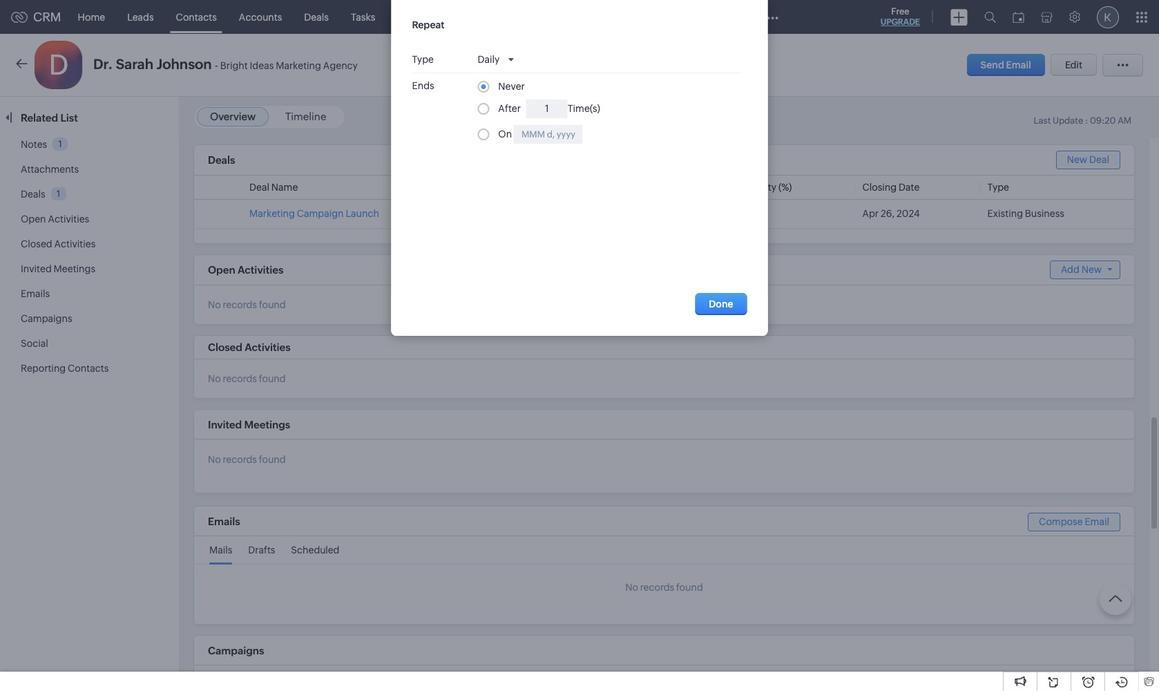 Task type: vqa. For each thing, say whether or not it's contained in the screenshot.
right they
no



Task type: describe. For each thing, give the bounding box(es) containing it.
deal name
[[249, 182, 298, 193]]

timeline link
[[285, 111, 326, 122]]

0 vertical spatial campaigns
[[21, 313, 72, 324]]

subject name lookup image
[[727, 62, 736, 73]]

home
[[78, 11, 105, 22]]

business
[[1026, 208, 1065, 219]]

last
[[1034, 115, 1051, 126]]

accounts link
[[228, 0, 293, 34]]

related
[[21, 112, 58, 124]]

drafts
[[248, 545, 275, 556]]

new inside new deal link
[[1068, 154, 1088, 165]]

marketing inside dr. sarah johnson - bright ideas marketing agency
[[276, 60, 321, 71]]

dr.
[[93, 56, 113, 72]]

on
[[499, 129, 512, 140]]

contacts link
[[165, 0, 228, 34]]

open activities link
[[21, 214, 89, 225]]

-
[[215, 59, 218, 71]]

1 horizontal spatial campaigns
[[208, 645, 264, 656]]

add new
[[1061, 264, 1102, 275]]

new deal link
[[1057, 151, 1121, 169]]

due
[[412, 94, 430, 105]]

2024
[[897, 208, 920, 219]]

compose
[[1040, 516, 1083, 527]]

deal name link
[[249, 182, 298, 193]]

time(s)
[[568, 103, 600, 114]]

notes link
[[21, 139, 47, 150]]

never
[[499, 81, 525, 92]]

closed activities link
[[21, 238, 96, 249]]

marketing campaign launch link
[[249, 208, 379, 219]]

(%)
[[779, 182, 792, 193]]

update
[[1053, 115, 1084, 126]]

0 horizontal spatial deals
[[21, 189, 45, 200]]

campaigns link
[[21, 313, 72, 324]]

probability
[[729, 182, 777, 193]]

attachments link
[[21, 164, 79, 175]]

1 vertical spatial deals link
[[21, 189, 45, 200]]

:
[[1086, 115, 1089, 126]]

meetings link
[[387, 0, 450, 34]]

0 horizontal spatial contacts
[[68, 363, 109, 374]]

09:20
[[1091, 115, 1117, 126]]

upgrade
[[881, 17, 921, 27]]

1 for deals
[[57, 189, 60, 199]]

0 vertical spatial closed
[[21, 238, 52, 249]]

reporting
[[21, 363, 66, 374]]

notes
[[21, 139, 47, 150]]

ends
[[412, 80, 434, 91]]

existing
[[988, 208, 1024, 219]]

attachments
[[21, 164, 79, 175]]

0 vertical spatial emails
[[21, 288, 50, 299]]

leads
[[127, 11, 154, 22]]

0 vertical spatial deal
[[1090, 154, 1110, 165]]

crm
[[33, 10, 61, 24]]

agency
[[323, 60, 358, 71]]

home link
[[67, 0, 116, 34]]

probability (%)
[[729, 182, 792, 193]]

0 vertical spatial deals
[[304, 11, 329, 22]]

campaign
[[297, 208, 344, 219]]

reporting contacts
[[21, 363, 109, 374]]

logo image
[[11, 11, 28, 22]]

1 horizontal spatial meetings
[[244, 419, 290, 430]]

send email button
[[967, 54, 1046, 76]]

marketing campaign launch
[[249, 208, 379, 219]]

apr
[[863, 208, 879, 219]]

dr. sarah johnson - bright ideas marketing agency
[[93, 56, 358, 72]]

0 horizontal spatial meetings
[[54, 263, 95, 274]]

social link
[[21, 338, 48, 349]]

1 horizontal spatial emails
[[208, 516, 240, 527]]

1 for notes
[[58, 139, 62, 149]]

overview
[[210, 111, 256, 122]]

bright ideas marketing agency link
[[220, 60, 358, 72]]

scheduled
[[291, 545, 340, 556]]

emails link
[[21, 288, 50, 299]]

task
[[459, 17, 488, 32]]

tasks link
[[340, 0, 387, 34]]

invited meetings link
[[21, 263, 95, 274]]

name
[[271, 182, 298, 193]]

subject
[[412, 59, 447, 70]]

list
[[60, 112, 78, 124]]

free
[[892, 6, 910, 17]]



Task type: locate. For each thing, give the bounding box(es) containing it.
deals down attachments 'link'
[[21, 189, 45, 200]]

1 horizontal spatial deals link
[[293, 0, 340, 34]]

accounts
[[239, 11, 282, 22]]

0 vertical spatial new
[[1068, 154, 1088, 165]]

0 horizontal spatial open
[[21, 214, 46, 225]]

1 vertical spatial closed
[[208, 341, 243, 353]]

deals link
[[293, 0, 340, 34], [21, 189, 45, 200]]

sarah
[[116, 56, 154, 72]]

closing date link
[[863, 182, 920, 193]]

2 horizontal spatial deals
[[304, 11, 329, 22]]

1 vertical spatial invited meetings
[[208, 419, 290, 430]]

1 vertical spatial mmm d, yyyy text field
[[514, 125, 583, 144]]

date up 2024
[[899, 182, 920, 193]]

1 vertical spatial marketing
[[249, 208, 295, 219]]

2 vertical spatial deals
[[21, 189, 45, 200]]

1 horizontal spatial contacts
[[176, 11, 217, 22]]

1 horizontal spatial deals
[[208, 154, 235, 166]]

1 vertical spatial open activities
[[208, 264, 284, 276]]

1 vertical spatial deals
[[208, 154, 235, 166]]

0 vertical spatial deals link
[[293, 0, 340, 34]]

invited
[[21, 263, 52, 274], [208, 419, 242, 430]]

crm link
[[11, 10, 61, 24]]

0 horizontal spatial date
[[432, 94, 453, 105]]

apr 26, 2024
[[863, 208, 920, 219]]

contacts right reporting
[[68, 363, 109, 374]]

1 horizontal spatial email
[[1085, 516, 1110, 527]]

bright
[[220, 60, 248, 71]]

0 vertical spatial meetings
[[398, 11, 439, 22]]

26,
[[881, 208, 895, 219]]

0 horizontal spatial campaigns
[[21, 313, 72, 324]]

deals left tasks link on the left top of page
[[304, 11, 329, 22]]

1 right notes link
[[58, 139, 62, 149]]

1 horizontal spatial type
[[988, 182, 1010, 193]]

after
[[499, 103, 521, 114]]

None button
[[695, 293, 747, 315], [619, 300, 680, 322], [695, 293, 747, 315], [619, 300, 680, 322]]

date
[[432, 94, 453, 105], [899, 182, 920, 193]]

date for due date
[[432, 94, 453, 105]]

contacts
[[176, 11, 217, 22], [68, 363, 109, 374]]

edit
[[1066, 59, 1083, 70]]

1 vertical spatial contacts
[[68, 363, 109, 374]]

deals link down attachments 'link'
[[21, 189, 45, 200]]

1 horizontal spatial open
[[208, 264, 235, 276]]

ideas
[[250, 60, 274, 71]]

0 vertical spatial open activities
[[21, 214, 89, 225]]

0 horizontal spatial invited meetings
[[21, 263, 95, 274]]

0 horizontal spatial emails
[[21, 288, 50, 299]]

1 vertical spatial meetings
[[54, 263, 95, 274]]

deals down overview
[[208, 154, 235, 166]]

date for closing date
[[899, 182, 920, 193]]

1 horizontal spatial invited
[[208, 419, 242, 430]]

open activities
[[21, 214, 89, 225], [208, 264, 284, 276]]

am
[[1118, 115, 1132, 126]]

open
[[21, 214, 46, 225], [208, 264, 235, 276]]

0 horizontal spatial invited
[[21, 263, 52, 274]]

overview link
[[210, 111, 256, 122]]

email right "send"
[[1007, 59, 1032, 70]]

email for send email
[[1007, 59, 1032, 70]]

2 vertical spatial meetings
[[244, 419, 290, 430]]

activities
[[48, 214, 89, 225], [54, 238, 96, 249], [238, 264, 284, 276], [245, 341, 291, 353]]

daily
[[478, 54, 500, 65]]

marketing right the "ideas"
[[276, 60, 321, 71]]

1 up open activities link
[[57, 189, 60, 199]]

launch
[[346, 208, 379, 219]]

new down last update : 09:20 am
[[1068, 154, 1088, 165]]

probability (%) link
[[729, 182, 792, 193]]

marketing down deal name
[[249, 208, 295, 219]]

edit button
[[1051, 54, 1097, 76]]

1 horizontal spatial open activities
[[208, 264, 284, 276]]

1 vertical spatial type
[[988, 182, 1010, 193]]

existing business
[[988, 208, 1065, 219]]

0 vertical spatial contacts
[[176, 11, 217, 22]]

no
[[208, 299, 221, 310], [208, 373, 221, 384], [208, 454, 221, 465], [626, 582, 639, 593]]

0 horizontal spatial closed activities
[[21, 238, 96, 249]]

1 horizontal spatial invited meetings
[[208, 419, 290, 430]]

add
[[1061, 264, 1080, 275]]

None submit
[[686, 300, 735, 322]]

date right due
[[432, 94, 453, 105]]

marketing
[[276, 60, 321, 71], [249, 208, 295, 219]]

due date
[[412, 94, 453, 105]]

new
[[1068, 154, 1088, 165], [1082, 264, 1102, 275]]

closing date
[[863, 182, 920, 193]]

0 vertical spatial type
[[412, 54, 434, 65]]

1
[[58, 139, 62, 149], [57, 189, 60, 199]]

repeat
[[412, 20, 445, 31]]

2 horizontal spatial meetings
[[398, 11, 439, 22]]

1 horizontal spatial deal
[[1090, 154, 1110, 165]]

tasks
[[351, 11, 375, 22]]

free upgrade
[[881, 6, 921, 27]]

1 vertical spatial 1
[[57, 189, 60, 199]]

leads link
[[116, 0, 165, 34]]

emails up "campaigns" link
[[21, 288, 50, 299]]

send email
[[981, 59, 1032, 70]]

email inside button
[[1007, 59, 1032, 70]]

compose email
[[1040, 516, 1110, 527]]

Daily field
[[478, 53, 517, 66]]

1 horizontal spatial closed
[[208, 341, 243, 353]]

0 vertical spatial marketing
[[276, 60, 321, 71]]

0 horizontal spatial type
[[412, 54, 434, 65]]

email right compose
[[1085, 516, 1110, 527]]

1 vertical spatial new
[[1082, 264, 1102, 275]]

1 horizontal spatial date
[[899, 182, 920, 193]]

deals link left tasks
[[293, 0, 340, 34]]

1 vertical spatial emails
[[208, 516, 240, 527]]

type up ends at left
[[412, 54, 434, 65]]

closed activities
[[21, 238, 96, 249], [208, 341, 291, 353]]

social
[[21, 338, 48, 349]]

related list
[[21, 112, 80, 124]]

1 vertical spatial date
[[899, 182, 920, 193]]

meetings
[[398, 11, 439, 22], [54, 263, 95, 274], [244, 419, 290, 430]]

1 vertical spatial closed activities
[[208, 341, 291, 353]]

create task
[[412, 17, 488, 32]]

0 vertical spatial 1
[[58, 139, 62, 149]]

deal
[[1090, 154, 1110, 165], [249, 182, 270, 193]]

deal left name at the left
[[249, 182, 270, 193]]

0 vertical spatial closed activities
[[21, 238, 96, 249]]

emails up mails
[[208, 516, 240, 527]]

email for compose email
[[1085, 516, 1110, 527]]

0 vertical spatial invited meetings
[[21, 263, 95, 274]]

d
[[49, 49, 69, 81]]

1 vertical spatial deal
[[249, 182, 270, 193]]

found
[[259, 299, 286, 310], [259, 373, 286, 384], [259, 454, 286, 465], [677, 582, 703, 593]]

timeline
[[285, 111, 326, 122]]

last update : 09:20 am
[[1034, 115, 1132, 126]]

type link
[[988, 182, 1010, 193]]

0 vertical spatial open
[[21, 214, 46, 225]]

create
[[412, 17, 456, 32]]

1 vertical spatial open
[[208, 264, 235, 276]]

0 horizontal spatial deal
[[249, 182, 270, 193]]

1 vertical spatial email
[[1085, 516, 1110, 527]]

None text field
[[526, 99, 568, 118]]

no records found
[[208, 299, 286, 310], [208, 373, 286, 384], [208, 454, 286, 465], [626, 582, 703, 593]]

0 horizontal spatial deals link
[[21, 189, 45, 200]]

contacts up the "johnson" on the top left
[[176, 11, 217, 22]]

1 horizontal spatial closed activities
[[208, 341, 291, 353]]

0 vertical spatial invited
[[21, 263, 52, 274]]

send
[[981, 59, 1005, 70]]

0 horizontal spatial closed
[[21, 238, 52, 249]]

1 vertical spatial campaigns
[[208, 645, 264, 656]]

closing
[[863, 182, 897, 193]]

mails
[[209, 545, 233, 556]]

reporting contacts link
[[21, 363, 109, 374]]

new right add
[[1082, 264, 1102, 275]]

0 vertical spatial date
[[432, 94, 453, 105]]

0 vertical spatial email
[[1007, 59, 1032, 70]]

johnson
[[157, 56, 212, 72]]

campaigns
[[21, 313, 72, 324], [208, 645, 264, 656]]

deal down 09:20
[[1090, 154, 1110, 165]]

1 vertical spatial invited
[[208, 419, 242, 430]]

0 horizontal spatial email
[[1007, 59, 1032, 70]]

MMM d, yyyy text field
[[546, 97, 622, 108], [514, 125, 583, 144]]

emails
[[21, 288, 50, 299], [208, 516, 240, 527]]

0 horizontal spatial open activities
[[21, 214, 89, 225]]

type up "existing" on the top of the page
[[988, 182, 1010, 193]]

new deal
[[1068, 154, 1110, 165]]

0 vertical spatial mmm d, yyyy text field
[[546, 97, 622, 108]]



